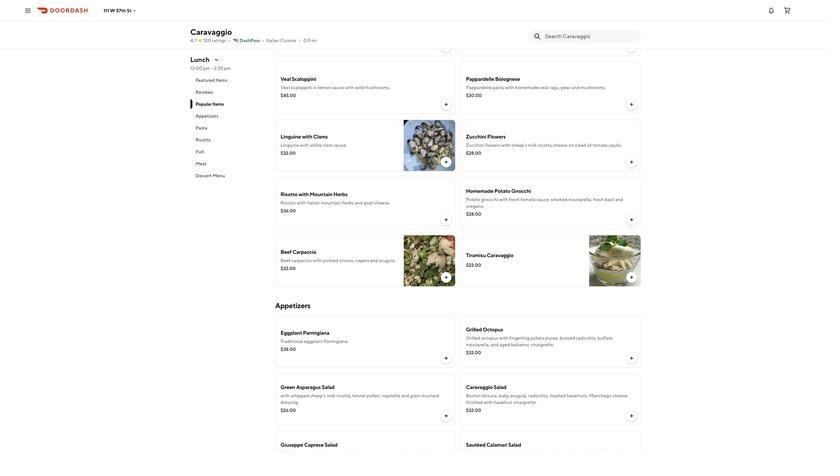 Task type: vqa. For each thing, say whether or not it's contained in the screenshot.


Task type: locate. For each thing, give the bounding box(es) containing it.
• for 120 ratings •
[[228, 38, 230, 43]]

1 vertical spatial tomato
[[521, 197, 536, 202]]

caravaggio right tiramisu
[[487, 252, 513, 259]]

homemade
[[466, 188, 493, 194]]

whipped
[[291, 393, 309, 399]]

balsamic
[[511, 342, 530, 348]]

1 horizontal spatial mushrooms.
[[581, 85, 606, 90]]

meat
[[196, 161, 207, 167]]

radicchio, inside 'grilled octopus grilled octopus with fingerling potato puree, braised radicchio, buffalo mozzarella, and aged balsamic vinaigrette. $32.00'
[[576, 336, 597, 341]]

grilled left the octopus on the bottom right of the page
[[466, 336, 480, 341]]

$22.00
[[466, 263, 481, 268]]

caravaggio inside caravaggio salad boston lettuce, baby arugula, radicchio, toasted hazelnuts, manchego cheese finished with hazelnut vinaigrette. $32.00
[[466, 385, 493, 391]]

1 vertical spatial cheese
[[613, 393, 628, 399]]

and inside green asparagus salad with whipped sheep's milk ricotta, fennel pollen, nepitella and grain mustard dressing $26.00
[[401, 393, 409, 399]]

1 vertical spatial veal
[[280, 85, 290, 90]]

2 vertical spatial risotto
[[280, 200, 296, 206]]

1 horizontal spatial baby
[[541, 24, 551, 29]]

reviews button
[[190, 86, 267, 98]]

milk
[[528, 143, 537, 148], [327, 393, 335, 399]]

milk left ricotta
[[528, 143, 537, 148]]

lemon inside montana rainbow trout grilled montana rainbow trout with baby watercress, garlic chips, fresh horseradish and lemon vinaigrette.
[[500, 31, 513, 36]]

onions,
[[339, 258, 354, 263]]

zucchini up flowers
[[466, 134, 486, 140]]

vinaigrette. down "potato" in the right bottom of the page
[[530, 342, 554, 348]]

linguine
[[280, 134, 301, 140], [280, 143, 299, 148]]

aged
[[500, 342, 510, 348]]

1 horizontal spatial cheese
[[613, 393, 628, 399]]

1 vertical spatial pappardelle
[[466, 85, 492, 90]]

1 vertical spatial $28.00
[[466, 212, 481, 217]]

1 vertical spatial risotto
[[280, 191, 298, 198]]

zucchini left flowers
[[466, 143, 484, 148]]

beef left carpaccio
[[280, 258, 290, 263]]

0 horizontal spatial mushrooms.
[[365, 85, 390, 90]]

1 vertical spatial radicchio,
[[528, 393, 549, 399]]

• for italian cuisine • 0.9 mi
[[299, 38, 301, 43]]

beef
[[280, 249, 292, 255], [280, 258, 290, 263]]

caravaggio for caravaggio salad boston lettuce, baby arugula, radicchio, toasted hazelnuts, manchego cheese finished with hazelnut vinaigrette. $32.00
[[466, 385, 493, 391]]

items down 2:25
[[216, 78, 228, 83]]

0 vertical spatial veal
[[280, 76, 291, 82]]

add item to cart image for caravaggio salad
[[629, 414, 634, 419]]

tomato down gnocchi
[[521, 197, 536, 202]]

1 vertical spatial mozzarella,
[[466, 342, 490, 348]]

1 horizontal spatial radicchio,
[[576, 336, 597, 341]]

and inside montana rainbow trout grilled montana rainbow trout with baby watercress, garlic chips, fresh horseradish and lemon vinaigrette.
[[491, 31, 499, 36]]

and down the octopus on the bottom right of the page
[[491, 342, 499, 348]]

italian left cuisine in the left of the page
[[266, 38, 279, 43]]

sheep's left ricotta
[[511, 143, 527, 148]]

pickled
[[323, 258, 338, 263]]

$28.00 inside zucchini flowers zucchini flowers with sheep's milk ricotta cheese on a bed of tomato coulis. $28.00
[[466, 151, 481, 156]]

sheep's inside zucchini flowers zucchini flowers with sheep's milk ricotta cheese on a bed of tomato coulis. $28.00
[[511, 143, 527, 148]]

0 vertical spatial zucchini
[[466, 134, 486, 140]]

1 vertical spatial zucchini
[[466, 143, 484, 148]]

0 horizontal spatial radicchio,
[[528, 393, 549, 399]]

lemon inside veal scaloppini veal scaloppini in lemon sauce with wild mushrooms. $45.00
[[318, 85, 331, 90]]

potato
[[494, 188, 510, 194], [466, 197, 480, 202]]

salad right asparagus
[[322, 385, 335, 391]]

salad inside green asparagus salad with whipped sheep's milk ricotta, fennel pollen, nepitella and grain mustard dressing $26.00
[[322, 385, 335, 391]]

sautéed
[[466, 442, 485, 449]]

lemon
[[500, 31, 513, 36], [318, 85, 331, 90]]

0 vertical spatial vinaigrette.
[[514, 31, 538, 36]]

Item Search search field
[[545, 33, 635, 40]]

appetizers down the popular items
[[196, 113, 219, 119]]

fish button
[[190, 146, 267, 158]]

1 vertical spatial sheep's
[[310, 393, 326, 399]]

2 vertical spatial caravaggio
[[466, 385, 493, 391]]

0 vertical spatial baby
[[541, 24, 551, 29]]

tomato inside zucchini flowers zucchini flowers with sheep's milk ricotta cheese on a bed of tomato coulis. $28.00
[[593, 143, 608, 148]]

baby up hazelnut
[[499, 393, 509, 399]]

caravaggio up boston
[[466, 385, 493, 391]]

0 horizontal spatial tomato
[[521, 197, 536, 202]]

tomato inside 'homemade potato gnocchi potato gnocchi with fresh tomato sauce, smoked mozzarella, fresh basil and oregano. $28.00'
[[521, 197, 536, 202]]

octopus
[[483, 327, 503, 333]]

0 vertical spatial linguine
[[280, 134, 301, 140]]

cheese inside caravaggio salad boston lettuce, baby arugula, radicchio, toasted hazelnuts, manchego cheese finished with hazelnut vinaigrette. $32.00
[[613, 393, 628, 399]]

1 veal from the top
[[280, 76, 291, 82]]

mustard
[[422, 393, 439, 399]]

grilled up horseradish
[[466, 24, 480, 29]]

open menu image
[[24, 6, 32, 14]]

1 grilled from the top
[[466, 24, 480, 29]]

0 vertical spatial sheep's
[[511, 143, 527, 148]]

and left goat at left
[[355, 200, 363, 206]]

appetizers
[[196, 113, 219, 119], [275, 302, 310, 310]]

milk inside zucchini flowers zucchini flowers with sheep's milk ricotta cheese on a bed of tomato coulis. $28.00
[[528, 143, 537, 148]]

1 horizontal spatial sheep's
[[511, 143, 527, 148]]

parmigiana.
[[324, 339, 348, 344]]

tiramisu caravaggio
[[466, 252, 513, 259]]

on
[[569, 143, 574, 148]]

montana down the rainbow
[[481, 24, 500, 29]]

0 horizontal spatial •
[[228, 38, 230, 43]]

carpaccio
[[291, 258, 312, 263]]

salad inside caravaggio salad boston lettuce, baby arugula, radicchio, toasted hazelnuts, manchego cheese finished with hazelnut vinaigrette. $32.00
[[494, 385, 506, 391]]

parmigiana
[[303, 330, 329, 336]]

1 horizontal spatial pm
[[224, 66, 231, 71]]

pm right 2:25
[[224, 66, 231, 71]]

0 vertical spatial caravaggio
[[190, 27, 232, 36]]

1 pappardelle from the top
[[466, 76, 494, 82]]

lemon down rainbow
[[500, 31, 513, 36]]

radicchio, left buffalo at the bottom right of the page
[[576, 336, 597, 341]]

with inside green asparagus salad with whipped sheep's milk ricotta, fennel pollen, nepitella and grain mustard dressing $26.00
[[280, 393, 290, 399]]

asparagus
[[296, 385, 321, 391]]

1 mushrooms. from the left
[[365, 85, 390, 90]]

beef up carpaccio
[[280, 249, 292, 255]]

and right capers
[[370, 258, 378, 263]]

0 horizontal spatial pm
[[203, 66, 210, 71]]

radicchio, left toasted
[[528, 393, 549, 399]]

1 vertical spatial items
[[212, 102, 224, 107]]

cheese right manchego
[[613, 393, 628, 399]]

0 horizontal spatial milk
[[327, 393, 335, 399]]

fresh
[[602, 24, 613, 29], [509, 197, 520, 202], [593, 197, 604, 202]]

$32.00
[[280, 35, 296, 40], [280, 151, 296, 156], [280, 266, 296, 271], [466, 350, 481, 356], [466, 408, 481, 413]]

watercress,
[[552, 24, 576, 29]]

fresh right chips,
[[602, 24, 613, 29]]

1 vertical spatial potato
[[466, 197, 480, 202]]

sautéed calamari salad
[[466, 442, 521, 449]]

montana rainbow trout grilled montana rainbow trout with baby watercress, garlic chips, fresh horseradish and lemon vinaigrette.
[[466, 15, 613, 36]]

and right basil on the top
[[615, 197, 623, 202]]

goat
[[364, 200, 373, 206]]

cheese left on
[[553, 143, 568, 148]]

mozzarella, right smoked
[[568, 197, 592, 202]]

$45.00
[[280, 93, 296, 98]]

and left grain
[[401, 393, 409, 399]]

$28.00 inside 'homemade potato gnocchi potato gnocchi with fresh tomato sauce, smoked mozzarella, fresh basil and oregano. $28.00'
[[466, 212, 481, 217]]

2 horizontal spatial •
[[299, 38, 301, 43]]

with
[[531, 24, 540, 29], [345, 85, 354, 90], [505, 85, 514, 90], [302, 134, 312, 140], [300, 143, 309, 148], [501, 143, 510, 148], [298, 191, 309, 198], [499, 197, 508, 202], [297, 200, 306, 206], [313, 258, 322, 263], [499, 336, 508, 341], [280, 393, 290, 399], [484, 400, 493, 405]]

add item to cart image
[[443, 102, 449, 107], [443, 160, 449, 165], [629, 160, 634, 165], [443, 217, 449, 223], [629, 356, 634, 361], [443, 414, 449, 419], [629, 414, 634, 419]]

2 pappardelle from the top
[[466, 85, 492, 90]]

vinaigrette.
[[514, 31, 538, 36], [530, 342, 554, 348], [513, 400, 537, 405]]

0 vertical spatial items
[[216, 78, 228, 83]]

pm
[[203, 66, 210, 71], [224, 66, 231, 71]]

1 vertical spatial baby
[[499, 393, 509, 399]]

0 vertical spatial risotto
[[196, 137, 211, 143]]

1 vertical spatial linguine
[[280, 143, 299, 148]]

menus image
[[214, 57, 219, 62]]

sauce
[[332, 85, 344, 90]]

pm left -
[[203, 66, 210, 71]]

grilled inside montana rainbow trout grilled montana rainbow trout with baby watercress, garlic chips, fresh horseradish and lemon vinaigrette.
[[466, 24, 480, 29]]

giuseppe
[[280, 442, 303, 449]]

1 vertical spatial appetizers
[[275, 302, 310, 310]]

0 vertical spatial italian
[[266, 38, 279, 43]]

radicchio, inside caravaggio salad boston lettuce, baby arugula, radicchio, toasted hazelnuts, manchego cheese finished with hazelnut vinaigrette. $32.00
[[528, 393, 549, 399]]

0 vertical spatial pappardelle
[[466, 76, 494, 82]]

items
[[216, 78, 228, 83], [212, 102, 224, 107]]

2 grilled from the top
[[466, 327, 482, 333]]

ratings
[[212, 38, 226, 43]]

salad up the lettuce,
[[494, 385, 506, 391]]

• right "dashpass"
[[262, 38, 264, 43]]

and right peas
[[572, 85, 580, 90]]

0 vertical spatial beef
[[280, 249, 292, 255]]

0 vertical spatial potato
[[494, 188, 510, 194]]

risotto inside risotto button
[[196, 137, 211, 143]]

calamari
[[486, 442, 507, 449]]

1 horizontal spatial appetizers
[[275, 302, 310, 310]]

2 $28.00 from the top
[[466, 212, 481, 217]]

1 horizontal spatial italian
[[307, 200, 320, 206]]

0 vertical spatial $28.00
[[466, 151, 481, 156]]

1 horizontal spatial tomato
[[593, 143, 608, 148]]

milk left 'ricotta,'
[[327, 393, 335, 399]]

2 mushrooms. from the left
[[581, 85, 606, 90]]

appetizers up eggplant
[[275, 302, 310, 310]]

1 zucchini from the top
[[466, 134, 486, 140]]

white
[[310, 143, 322, 148]]

grilled
[[466, 24, 480, 29], [466, 327, 482, 333], [466, 336, 480, 341]]

primavera
[[307, 18, 331, 25]]

0.9
[[303, 38, 311, 43]]

0 vertical spatial grilled
[[466, 24, 480, 29]]

mushrooms. inside 'pappardelle  bolognese pappardelle pasta with homemade veal ragu, peas and mushrooms. $30.00'
[[581, 85, 606, 90]]

0 vertical spatial mozzarella,
[[568, 197, 592, 202]]

sheep's down asparagus
[[310, 393, 326, 399]]

2 linguine from the top
[[280, 143, 299, 148]]

lemon right in
[[318, 85, 331, 90]]

mozzarella, down the octopus on the bottom right of the page
[[466, 342, 490, 348]]

1 vertical spatial grilled
[[466, 327, 482, 333]]

vinaigrette. inside caravaggio salad boston lettuce, baby arugula, radicchio, toasted hazelnuts, manchego cheese finished with hazelnut vinaigrette. $32.00
[[513, 400, 537, 405]]

and down the rainbow
[[491, 31, 499, 36]]

green asparagus salad with whipped sheep's milk ricotta, fennel pollen, nepitella and grain mustard dressing $26.00
[[280, 385, 439, 413]]

0 horizontal spatial cheese
[[553, 143, 568, 148]]

dashpass •
[[240, 38, 264, 43]]

caravaggio up '120'
[[190, 27, 232, 36]]

0 vertical spatial appetizers
[[196, 113, 219, 119]]

notification bell image
[[767, 6, 775, 14]]

vinaigrette. down arugula,
[[513, 400, 537, 405]]

111
[[104, 8, 109, 13]]

1 horizontal spatial milk
[[528, 143, 537, 148]]

0 vertical spatial milk
[[528, 143, 537, 148]]

pasta
[[196, 125, 207, 131]]

0 vertical spatial radicchio,
[[576, 336, 597, 341]]

1 horizontal spatial •
[[262, 38, 264, 43]]

menu
[[213, 173, 225, 178]]

montana
[[466, 15, 487, 21], [481, 24, 500, 29]]

0 horizontal spatial sheep's
[[310, 393, 326, 399]]

1 linguine from the top
[[280, 134, 301, 140]]

1 vertical spatial lemon
[[318, 85, 331, 90]]

italian
[[266, 38, 279, 43], [307, 200, 320, 206]]

mushrooms. inside veal scaloppini veal scaloppini in lemon sauce with wild mushrooms. $45.00
[[365, 85, 390, 90]]

0 horizontal spatial potato
[[466, 197, 480, 202]]

caravaggio for caravaggio
[[190, 27, 232, 36]]

milk for green asparagus salad
[[327, 393, 335, 399]]

0 horizontal spatial appetizers
[[196, 113, 219, 119]]

1 vertical spatial vinaigrette.
[[530, 342, 554, 348]]

milk inside green asparagus salad with whipped sheep's milk ricotta, fennel pollen, nepitella and grain mustard dressing $26.00
[[327, 393, 335, 399]]

1 horizontal spatial mozzarella,
[[568, 197, 592, 202]]

mushrooms.
[[365, 85, 390, 90], [581, 85, 606, 90]]

fresh left basil on the top
[[593, 197, 604, 202]]

-
[[211, 66, 213, 71]]

montana up horseradish
[[466, 15, 487, 21]]

rainbow
[[501, 24, 518, 29]]

potato up gnocchi
[[494, 188, 510, 194]]

add item to cart image
[[443, 44, 449, 49], [629, 44, 634, 49], [629, 102, 634, 107], [629, 217, 634, 223], [443, 275, 449, 280], [629, 275, 634, 280], [443, 356, 449, 361]]

2 vertical spatial vinaigrette.
[[513, 400, 537, 405]]

2 pm from the left
[[224, 66, 231, 71]]

risotto for risotto with mountain herbs risotto with italian mountain herbs and goat cheese. $36.00
[[280, 191, 298, 198]]

1 vertical spatial milk
[[327, 393, 335, 399]]

with inside veal scaloppini veal scaloppini in lemon sauce with wild mushrooms. $45.00
[[345, 85, 354, 90]]

sheep's inside green asparagus salad with whipped sheep's milk ricotta, fennel pollen, nepitella and grain mustard dressing $26.00
[[310, 393, 326, 399]]

0 vertical spatial cheese
[[553, 143, 568, 148]]

tomato right of
[[593, 143, 608, 148]]

• left the 0.9
[[299, 38, 301, 43]]

with inside 'pappardelle  bolognese pappardelle pasta with homemade veal ragu, peas and mushrooms. $30.00'
[[505, 85, 514, 90]]

1 • from the left
[[228, 38, 230, 43]]

veal
[[280, 76, 291, 82], [280, 85, 290, 90]]

grilled up the octopus on the bottom right of the page
[[466, 327, 482, 333]]

0 horizontal spatial mozzarella,
[[466, 342, 490, 348]]

flowers
[[487, 134, 506, 140]]

buffalo
[[598, 336, 613, 341]]

capers
[[355, 258, 369, 263]]

linguine left white
[[280, 143, 299, 148]]

italian down mountain
[[307, 200, 320, 206]]

1 vertical spatial beef
[[280, 258, 290, 263]]

featured items
[[196, 78, 228, 83]]

clam
[[323, 143, 333, 148]]

0 vertical spatial lemon
[[500, 31, 513, 36]]

and inside 'grilled octopus grilled octopus with fingerling potato puree, braised radicchio, buffalo mozzarella, and aged balsamic vinaigrette. $32.00'
[[491, 342, 499, 348]]

cheese inside zucchini flowers zucchini flowers with sheep's milk ricotta cheese on a bed of tomato coulis. $28.00
[[553, 143, 568, 148]]

mushrooms. right wild
[[365, 85, 390, 90]]

linguine left clams
[[280, 134, 301, 140]]

2:25
[[214, 66, 223, 71]]

sauce.
[[334, 143, 347, 148]]

1 $28.00 from the top
[[466, 151, 481, 156]]

pappardelle  bolognese pappardelle pasta with homemade veal ragu, peas and mushrooms. $30.00
[[466, 76, 606, 98]]

• right ratings
[[228, 38, 230, 43]]

baby
[[541, 24, 551, 29], [499, 393, 509, 399]]

•
[[228, 38, 230, 43], [262, 38, 264, 43], [299, 38, 301, 43]]

potato up oregano.
[[466, 197, 480, 202]]

2 beef from the top
[[280, 258, 290, 263]]

fresh down gnocchi
[[509, 197, 520, 202]]

3 • from the left
[[299, 38, 301, 43]]

1 vertical spatial italian
[[307, 200, 320, 206]]

0 horizontal spatial italian
[[266, 38, 279, 43]]

potato
[[530, 336, 544, 341]]

in
[[313, 85, 317, 90]]

add item to cart image for veal scaloppini
[[443, 102, 449, 107]]

tiramisu caravaggio image
[[589, 235, 641, 287]]

1 horizontal spatial lemon
[[500, 31, 513, 36]]

items inside button
[[216, 78, 228, 83]]

2 vertical spatial grilled
[[466, 336, 480, 341]]

items right popular
[[212, 102, 224, 107]]

0 horizontal spatial lemon
[[318, 85, 331, 90]]

with inside zucchini flowers zucchini flowers with sheep's milk ricotta cheese on a bed of tomato coulis. $28.00
[[501, 143, 510, 148]]

$28.00 for zucchini flowers
[[466, 151, 481, 156]]

vinaigrette. down 'trout'
[[514, 31, 538, 36]]

eggplant
[[304, 339, 323, 344]]

trout
[[510, 15, 522, 21]]

120
[[203, 38, 211, 43]]

salad right "calamari" at the right of page
[[508, 442, 521, 449]]

of
[[587, 143, 592, 148]]

baby left watercress, on the top right of page
[[541, 24, 551, 29]]

salad right caprese
[[325, 442, 337, 449]]

mushrooms. right peas
[[581, 85, 606, 90]]

0 horizontal spatial baby
[[499, 393, 509, 399]]

eggplant
[[280, 330, 302, 336]]

cheese.
[[374, 200, 390, 206]]

0 vertical spatial tomato
[[593, 143, 608, 148]]



Task type: describe. For each thing, give the bounding box(es) containing it.
12:00
[[190, 66, 202, 71]]

tiramisu
[[466, 252, 486, 259]]

add item to cart image for grilled octopus
[[629, 356, 634, 361]]

herbs
[[342, 200, 354, 206]]

vinaigrette. inside montana rainbow trout grilled montana rainbow trout with baby watercress, garlic chips, fresh horseradish and lemon vinaigrette.
[[514, 31, 538, 36]]

1 vertical spatial caravaggio
[[487, 252, 513, 259]]

3 grilled from the top
[[466, 336, 480, 341]]

baby inside caravaggio salad boston lettuce, baby arugula, radicchio, toasted hazelnuts, manchego cheese finished with hazelnut vinaigrette. $32.00
[[499, 393, 509, 399]]

octopus
[[481, 336, 498, 341]]

with inside montana rainbow trout grilled montana rainbow trout with baby watercress, garlic chips, fresh horseradish and lemon vinaigrette.
[[531, 24, 540, 29]]

with inside 'homemade potato gnocchi potato gnocchi with fresh tomato sauce, smoked mozzarella, fresh basil and oregano. $28.00'
[[499, 197, 508, 202]]

veal scaloppini veal scaloppini in lemon sauce with wild mushrooms. $45.00
[[280, 76, 390, 98]]

sheep's for flowers
[[511, 143, 527, 148]]

$28.00 for homemade potato gnocchi
[[466, 212, 481, 217]]

a
[[575, 143, 577, 148]]

2 veal from the top
[[280, 85, 290, 90]]

giuseppe caprese salad
[[280, 442, 337, 449]]

fettuccine
[[280, 18, 306, 25]]

1 vertical spatial montana
[[481, 24, 500, 29]]

caravaggio salad boston lettuce, baby arugula, radicchio, toasted hazelnuts, manchego cheese finished with hazelnut vinaigrette. $32.00
[[466, 385, 628, 413]]

items for popular items
[[212, 102, 224, 107]]

dressing
[[280, 400, 298, 405]]

$26.00
[[280, 408, 296, 413]]

linguine with clams image
[[404, 120, 455, 172]]

italian cuisine • 0.9 mi
[[266, 38, 317, 43]]

carpaccio
[[293, 249, 316, 255]]

0 vertical spatial montana
[[466, 15, 487, 21]]

with inside 'grilled octopus grilled octopus with fingerling potato puree, braised radicchio, buffalo mozzarella, and aged balsamic vinaigrette. $32.00'
[[499, 336, 508, 341]]

fresh inside montana rainbow trout grilled montana rainbow trout with baby watercress, garlic chips, fresh horseradish and lemon vinaigrette.
[[602, 24, 613, 29]]

arugula,
[[510, 393, 527, 399]]

0 items, open order cart image
[[783, 6, 791, 14]]

nepitella
[[382, 393, 400, 399]]

risotto for risotto
[[196, 137, 211, 143]]

featured items button
[[190, 74, 267, 86]]

fingerling
[[509, 336, 529, 341]]

sheep's for asparagus
[[310, 393, 326, 399]]

braised
[[560, 336, 575, 341]]

hazelnuts,
[[567, 393, 588, 399]]

12:00 pm - 2:25 pm
[[190, 66, 231, 71]]

mozzarella, inside 'grilled octopus grilled octopus with fingerling potato puree, braised radicchio, buffalo mozzarella, and aged balsamic vinaigrette. $32.00'
[[466, 342, 490, 348]]

vinaigrette. inside 'grilled octopus grilled octopus with fingerling potato puree, braised radicchio, buffalo mozzarella, and aged balsamic vinaigrette. $32.00'
[[530, 342, 554, 348]]

1 beef from the top
[[280, 249, 292, 255]]

grain
[[410, 393, 421, 399]]

pollen,
[[367, 393, 381, 399]]

dessert
[[196, 173, 212, 178]]

scaloppini
[[291, 85, 312, 90]]

milk for zucchini flowers
[[528, 143, 537, 148]]

with inside caravaggio salad boston lettuce, baby arugula, radicchio, toasted hazelnuts, manchego cheese finished with hazelnut vinaigrette. $32.00
[[484, 400, 493, 405]]

manchego
[[589, 393, 612, 399]]

arugula.
[[379, 258, 396, 263]]

gnocchi
[[481, 197, 498, 202]]

veal
[[540, 85, 548, 90]]

add item to cart image for zucchini flowers
[[629, 160, 634, 165]]

fish
[[196, 149, 204, 155]]

fennel
[[352, 393, 366, 399]]

traditional
[[280, 339, 303, 344]]

mozzarella, inside 'homemade potato gnocchi potato gnocchi with fresh tomato sauce, smoked mozzarella, fresh basil and oregano. $28.00'
[[568, 197, 592, 202]]

120 ratings •
[[203, 38, 230, 43]]

italian inside risotto with mountain herbs risotto with italian mountain herbs and goat cheese. $36.00
[[307, 200, 320, 206]]

2 • from the left
[[262, 38, 264, 43]]

st
[[127, 8, 132, 13]]

appetizers inside button
[[196, 113, 219, 119]]

rainbow
[[488, 15, 509, 21]]

$36.00
[[280, 208, 296, 214]]

$32.00 inside 'grilled octopus grilled octopus with fingerling potato puree, braised radicchio, buffalo mozzarella, and aged balsamic vinaigrette. $32.00'
[[466, 350, 481, 356]]

57th
[[116, 8, 126, 13]]

and inside 'beef carpaccio beef carpaccio with pickled onions, capers and arugula. $32.00'
[[370, 258, 378, 263]]

meat button
[[190, 158, 267, 170]]

zucchini flowers zucchini flowers with sheep's milk ricotta cheese on a bed of tomato coulis. $28.00
[[466, 134, 622, 156]]

add item to cart image for green asparagus salad
[[443, 414, 449, 419]]

and inside 'pappardelle  bolognese pappardelle pasta with homemade veal ragu, peas and mushrooms. $30.00'
[[572, 85, 580, 90]]

dessert menu
[[196, 173, 225, 178]]

cuisine
[[280, 38, 296, 43]]

4.7
[[190, 38, 197, 43]]

ricotta
[[538, 143, 552, 148]]

beef carpaccio image
[[404, 235, 455, 287]]

$32.00 inside 'beef carpaccio beef carpaccio with pickled onions, capers and arugula. $32.00'
[[280, 266, 296, 271]]

sauce,
[[537, 197, 550, 202]]

risotto button
[[190, 134, 267, 146]]

items for featured items
[[216, 78, 228, 83]]

homemade potato gnocchi potato gnocchi with fresh tomato sauce, smoked mozzarella, fresh basil and oregano. $28.00
[[466, 188, 623, 217]]

2 zucchini from the top
[[466, 143, 484, 148]]

salad for giuseppe caprese salad
[[325, 442, 337, 449]]

and inside 'homemade potato gnocchi potato gnocchi with fresh tomato sauce, smoked mozzarella, fresh basil and oregano. $28.00'
[[615, 197, 623, 202]]

linguine with clams linguine with white clam sauce. $32.00
[[280, 134, 347, 156]]

trout
[[519, 24, 530, 29]]

$30.00
[[466, 93, 482, 98]]

gnocchi
[[511, 188, 531, 194]]

finished
[[466, 400, 483, 405]]

green
[[280, 385, 295, 391]]

with inside 'beef carpaccio beef carpaccio with pickled onions, capers and arugula. $32.00'
[[313, 258, 322, 263]]

basil
[[605, 197, 614, 202]]

fettuccine primavera
[[280, 18, 331, 25]]

salad for green asparagus salad with whipped sheep's milk ricotta, fennel pollen, nepitella and grain mustard dressing $26.00
[[322, 385, 335, 391]]

toasted
[[550, 393, 566, 399]]

1 pm from the left
[[203, 66, 210, 71]]

popular
[[196, 102, 212, 107]]

salad for sautéed calamari salad
[[508, 442, 521, 449]]

dashpass
[[240, 38, 260, 43]]

boston
[[466, 393, 481, 399]]

mountain
[[321, 200, 341, 206]]

and inside risotto with mountain herbs risotto with italian mountain herbs and goat cheese. $36.00
[[355, 200, 363, 206]]

add item to cart image for risotto with mountain herbs
[[443, 217, 449, 223]]

$32.00 inside the linguine with clams linguine with white clam sauce. $32.00
[[280, 151, 296, 156]]

pasta button
[[190, 122, 267, 134]]

reviews
[[196, 90, 213, 95]]

$32.00 inside caravaggio salad boston lettuce, baby arugula, radicchio, toasted hazelnuts, manchego cheese finished with hazelnut vinaigrette. $32.00
[[466, 408, 481, 413]]

lettuce,
[[482, 393, 498, 399]]

1 horizontal spatial potato
[[494, 188, 510, 194]]

eggplant parmigiana traditional eggplant parmigiana. $38.00
[[280, 330, 348, 352]]

baby inside montana rainbow trout grilled montana rainbow trout with baby watercress, garlic chips, fresh horseradish and lemon vinaigrette.
[[541, 24, 551, 29]]

$38.00
[[280, 347, 296, 352]]

ragu,
[[549, 85, 560, 90]]

dessert menu button
[[190, 170, 267, 182]]

oregano.
[[466, 204, 484, 209]]

hazelnut
[[494, 400, 512, 405]]

smoked
[[551, 197, 567, 202]]

garlic
[[577, 24, 588, 29]]

peas
[[561, 85, 571, 90]]

risotto with mountain herbs risotto with italian mountain herbs and goat cheese. $36.00
[[280, 191, 390, 214]]

flowers
[[485, 143, 500, 148]]

bed
[[578, 143, 587, 148]]



